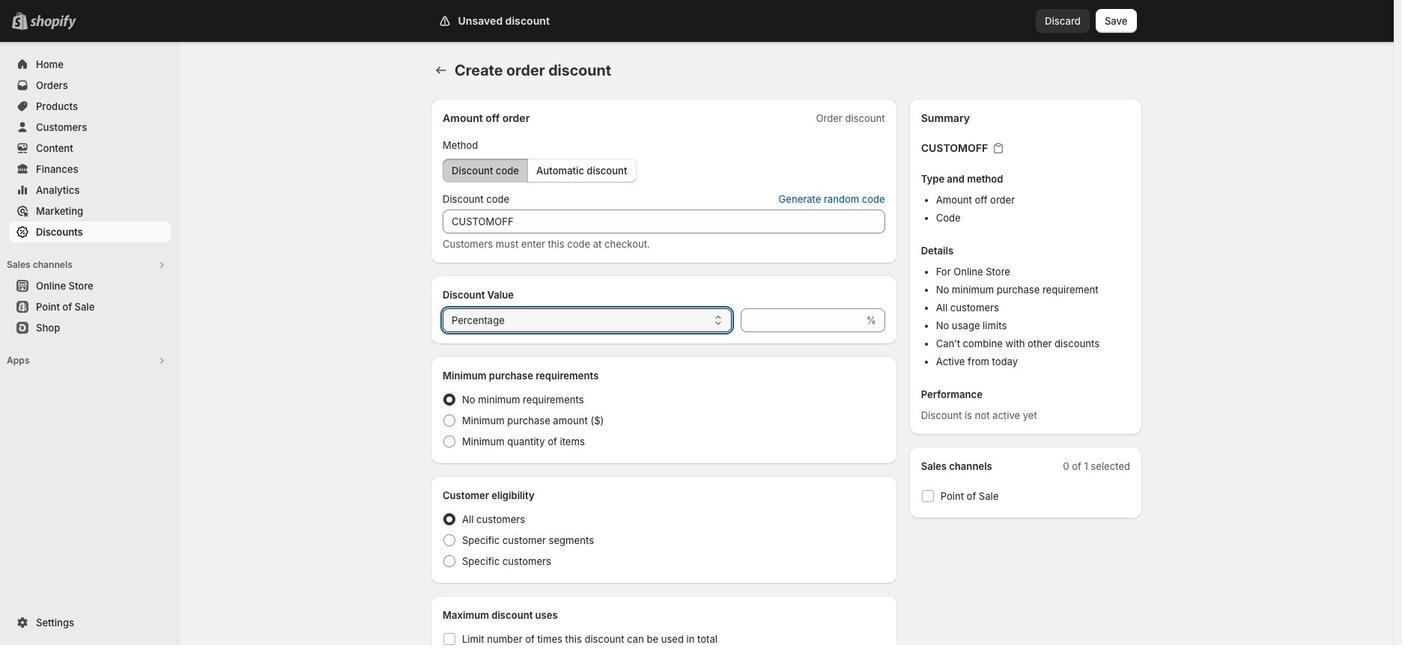 Task type: vqa. For each thing, say whether or not it's contained in the screenshot.
Shopify "image"
yes



Task type: describe. For each thing, give the bounding box(es) containing it.
shopify image
[[30, 15, 76, 30]]



Task type: locate. For each thing, give the bounding box(es) containing it.
None text field
[[443, 210, 885, 234], [741, 309, 864, 333], [443, 210, 885, 234], [741, 309, 864, 333]]



